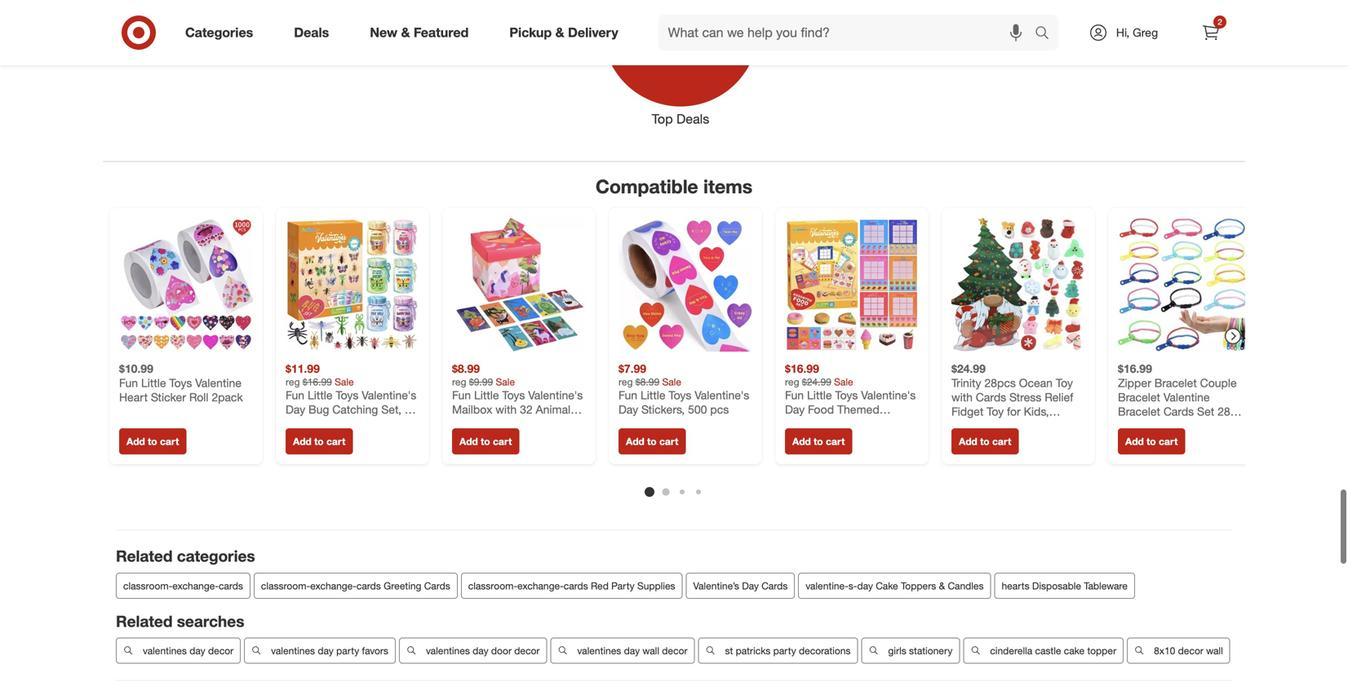 Task type: vqa. For each thing, say whether or not it's contained in the screenshot.
OR
no



Task type: describe. For each thing, give the bounding box(es) containing it.
$8.99 inside $8.99 reg $9.99 sale fun little toys valentine's mailbox with 32 animal pattern cards
[[452, 362, 480, 376]]

& for pickup
[[556, 25, 565, 40]]

little for fun little toys valentine's mailbox with 32 animal pattern cards
[[474, 388, 499, 403]]

related for related searches
[[116, 612, 173, 631]]

search
[[1028, 26, 1067, 42]]

valentines day wall decor
[[577, 645, 688, 657]]

compatible items
[[596, 175, 753, 198]]

day for valentines day party favors
[[318, 645, 334, 657]]

add for $11.99 reg $16.99 sale fun little toys valentine's day bug catching set, 36 pcs
[[293, 436, 312, 448]]

valentine-s-day cake toppers & candles
[[806, 580, 984, 592]]

food
[[808, 403, 834, 417]]

7 cart from the left
[[1159, 436, 1178, 448]]

wall for day
[[643, 645, 660, 657]]

valentines day party favors
[[271, 645, 389, 657]]

day for food
[[785, 403, 805, 417]]

add to cart button for fun little toys valentine's day stickers, 500 pcs
[[619, 429, 686, 455]]

2pack
[[212, 390, 243, 405]]

toys for fun little toys valentine's day bug catching set, 36 pcs
[[336, 388, 359, 403]]

cart for $16.99
[[326, 436, 346, 448]]

classroom-exchange-cards red party supplies
[[468, 580, 676, 592]]

valentine's for catching
[[362, 388, 417, 403]]

valentines for valentines day door decor
[[426, 645, 470, 657]]

cake
[[1064, 645, 1085, 657]]

$11.99
[[286, 362, 320, 376]]

valentines for valentines day decor
[[143, 645, 187, 657]]

to for fun little toys valentine's day stickers, 500 pcs
[[647, 436, 657, 448]]

7 add from the left
[[1126, 436, 1144, 448]]

delivery
[[568, 25, 618, 40]]

st patricks party decorations
[[725, 645, 851, 657]]

featured
[[414, 25, 469, 40]]

heart
[[119, 390, 148, 405]]

toys for fun little toys valentine's day food themed stickers set
[[835, 388, 858, 403]]

add to cart button for fun little toys valentine's day food themed stickers set
[[785, 429, 853, 455]]

decorations
[[799, 645, 851, 657]]

hearts
[[1002, 580, 1030, 592]]

girls
[[888, 645, 907, 657]]

greg
[[1133, 25, 1158, 40]]

hearts disposable tableware link
[[995, 573, 1135, 599]]

$16.99 for $16.99 reg $24.99 sale fun little toys valentine's day food themed stickers set
[[785, 362, 819, 376]]

$16.99 inside $11.99 reg $16.99 sale fun little toys valentine's day bug catching set, 36 pcs
[[303, 376, 332, 388]]

to for fun little toys valentine's mailbox with 32 animal pattern cards
[[481, 436, 490, 448]]

new
[[370, 25, 398, 40]]

roll
[[189, 390, 209, 405]]

related for related categories
[[116, 547, 173, 566]]

7 add to cart button from the left
[[1118, 429, 1186, 455]]

cinderella castle cake topper link
[[964, 638, 1124, 664]]

sticker
[[151, 390, 186, 405]]

topper
[[1088, 645, 1117, 657]]

$11.99 reg $16.99 sale fun little toys valentine's day bug catching set, 36 pcs
[[286, 362, 417, 431]]

compatible
[[596, 175, 698, 198]]

add to cart button for fun little toys valentine's mailbox with 32 animal pattern cards
[[452, 429, 519, 455]]

to for fun little toys valentine heart sticker roll 2pack
[[148, 436, 157, 448]]

$24.99 inside $16.99 reg $24.99 sale fun little toys valentine's day food themed stickers set
[[802, 376, 832, 388]]

classroom-exchange-cards greeting cards link
[[254, 573, 458, 599]]

1 horizontal spatial deals
[[677, 111, 710, 127]]

$8.99 reg $9.99 sale fun little toys valentine's mailbox with 32 animal pattern cards
[[452, 362, 583, 431]]

cart for $8.99
[[660, 436, 679, 448]]

fun for fun little toys valentine's day food themed stickers set
[[785, 388, 804, 403]]

1 decor from the left
[[208, 645, 234, 657]]

deals link
[[280, 15, 350, 51]]

supplies
[[637, 580, 676, 592]]

fun for fun little toys valentine's day stickers, 500 pcs
[[619, 388, 638, 403]]

valentine's day cards
[[693, 580, 788, 592]]

castle
[[1036, 645, 1062, 657]]

valentine
[[195, 376, 242, 390]]

candles
[[948, 580, 984, 592]]

set,
[[381, 403, 402, 417]]

$16.99 link
[[1118, 218, 1252, 419]]

greeting
[[384, 580, 422, 592]]

little inside "$10.99 fun little toys valentine heart sticker roll 2pack"
[[141, 376, 166, 390]]

add to cart for $16.99 reg $24.99 sale fun little toys valentine's day food themed stickers set
[[793, 436, 845, 448]]

door
[[491, 645, 512, 657]]

add for $8.99 reg $9.99 sale fun little toys valentine's mailbox with 32 animal pattern cards
[[460, 436, 478, 448]]

36
[[405, 403, 417, 417]]

stickers
[[785, 417, 826, 431]]

valentine-
[[806, 580, 849, 592]]

cart for $24.99
[[826, 436, 845, 448]]

valentine's for 32
[[528, 388, 583, 403]]

7 to from the left
[[1147, 436, 1156, 448]]

search button
[[1028, 15, 1067, 54]]

$8.99 inside $7.99 reg $8.99 sale fun little toys valentine's day stickers, 500 pcs
[[636, 376, 660, 388]]

reg for $8.99
[[452, 376, 467, 388]]

$10.99 fun little toys valentine heart sticker roll 2pack
[[119, 362, 243, 405]]

categories link
[[171, 15, 274, 51]]

set
[[829, 417, 847, 431]]

cards for classroom-exchange-cards greeting cards
[[357, 580, 381, 592]]

sale for stickers,
[[662, 376, 682, 388]]

little for fun little toys valentine's day stickers, 500 pcs
[[641, 388, 666, 403]]

animal
[[536, 403, 571, 417]]

0 horizontal spatial deals
[[294, 25, 329, 40]]

valentine's for 500
[[695, 388, 750, 403]]

cart for $9.99
[[493, 436, 512, 448]]

valentines day door decor link
[[399, 638, 547, 664]]

categories
[[177, 547, 255, 566]]

party
[[612, 580, 635, 592]]

little for fun little toys valentine's day food themed stickers set
[[807, 388, 832, 403]]

reg for $7.99
[[619, 376, 633, 388]]

girls stationery link
[[862, 638, 960, 664]]

pickup
[[510, 25, 552, 40]]

classroom- for classroom-exchange-cards greeting cards
[[261, 580, 310, 592]]

pickup & delivery link
[[496, 15, 639, 51]]

cards for classroom-exchange-cards red party supplies
[[564, 580, 588, 592]]

stationery
[[909, 645, 953, 657]]

with
[[496, 403, 517, 417]]

reg for $16.99
[[785, 376, 800, 388]]

hi,
[[1117, 25, 1130, 40]]

catching
[[332, 403, 378, 417]]

$7.99
[[619, 362, 647, 376]]

valentines day wall decor link
[[551, 638, 695, 664]]

valentine's for themed
[[861, 388, 916, 403]]



Task type: locate. For each thing, give the bounding box(es) containing it.
cards left red
[[564, 580, 588, 592]]

3 cart from the left
[[493, 436, 512, 448]]

4 to from the left
[[647, 436, 657, 448]]

sale inside $11.99 reg $16.99 sale fun little toys valentine's day bug catching set, 36 pcs
[[335, 376, 354, 388]]

patricks
[[736, 645, 771, 657]]

2 cards from the left
[[357, 580, 381, 592]]

$9.99
[[469, 376, 493, 388]]

fun little toys valentine's mailbox with 32 animal pattern cards image
[[452, 218, 586, 352], [452, 218, 586, 352]]

reg
[[286, 376, 300, 388], [452, 376, 467, 388], [619, 376, 633, 388], [785, 376, 800, 388]]

bug
[[309, 403, 329, 417]]

5 add to cart from the left
[[793, 436, 845, 448]]

toys inside "$10.99 fun little toys valentine heart sticker roll 2pack"
[[169, 376, 192, 390]]

day for valentines day wall decor
[[624, 645, 640, 657]]

related
[[116, 547, 173, 566], [116, 612, 173, 631]]

classroom- down related categories
[[123, 580, 172, 592]]

exchange-
[[172, 580, 219, 592], [310, 580, 357, 592], [518, 580, 564, 592]]

add for $16.99 reg $24.99 sale fun little toys valentine's day food themed stickers set
[[793, 436, 811, 448]]

1 related from the top
[[116, 547, 173, 566]]

2 horizontal spatial cards
[[762, 580, 788, 592]]

cinderella
[[990, 645, 1033, 657]]

add to cart button for fun little toys valentine's day bug catching set, 36 pcs
[[286, 429, 353, 455]]

fun little toys valentine's day bug catching set, 36 pcs image
[[286, 218, 420, 352], [286, 218, 420, 352]]

valentine's right 'bug'
[[362, 388, 417, 403]]

cards inside $8.99 reg $9.99 sale fun little toys valentine's mailbox with 32 animal pattern cards
[[493, 417, 523, 431]]

valentines day decor link
[[116, 638, 241, 664]]

party right patricks
[[774, 645, 796, 657]]

exchange- for classroom-exchange-cards
[[172, 580, 219, 592]]

deals
[[294, 25, 329, 40], [677, 111, 710, 127]]

classroom-exchange-cards
[[123, 580, 243, 592]]

reg inside $11.99 reg $16.99 sale fun little toys valentine's day bug catching set, 36 pcs
[[286, 376, 300, 388]]

add for $7.99 reg $8.99 sale fun little toys valentine's day stickers, 500 pcs
[[626, 436, 645, 448]]

3 exchange- from the left
[[518, 580, 564, 592]]

day inside valentine's day cards link
[[742, 580, 759, 592]]

valentine's right food
[[861, 388, 916, 403]]

classroom- up "door" in the left of the page
[[468, 580, 518, 592]]

day right valentine's
[[742, 580, 759, 592]]

pattern
[[452, 417, 489, 431]]

7 add to cart from the left
[[1126, 436, 1178, 448]]

1 horizontal spatial cards
[[493, 417, 523, 431]]

zipper bracelet couple bracelet valentine bracelet cards set 28 pcs party sensory bracelet student classroom gift image
[[1118, 218, 1252, 352], [1118, 218, 1252, 352]]

sale inside $16.99 reg $24.99 sale fun little toys valentine's day food themed stickers set
[[834, 376, 854, 388]]

valentines for valentines day party favors
[[271, 645, 315, 657]]

classroom- for classroom-exchange-cards
[[123, 580, 172, 592]]

little down $7.99 on the left of the page
[[641, 388, 666, 403]]

1 party from the left
[[336, 645, 359, 657]]

1 horizontal spatial pcs
[[710, 403, 729, 417]]

valentine-s-day cake toppers & candles link
[[799, 573, 991, 599]]

fun little toys valentine heart sticker roll 2pack image
[[119, 218, 253, 352], [119, 218, 253, 352]]

pcs inside $7.99 reg $8.99 sale fun little toys valentine's day stickers, 500 pcs
[[710, 403, 729, 417]]

fun up pattern at left
[[452, 388, 471, 403]]

1 add from the left
[[127, 436, 145, 448]]

2 horizontal spatial classroom-
[[468, 580, 518, 592]]

0 horizontal spatial cards
[[424, 580, 450, 592]]

day inside $7.99 reg $8.99 sale fun little toys valentine's day stickers, 500 pcs
[[619, 403, 638, 417]]

exchange- for classroom-exchange-cards greeting cards
[[310, 580, 357, 592]]

related searches
[[116, 612, 244, 631]]

2 to from the left
[[314, 436, 324, 448]]

to for fun little toys valentine's day bug catching set, 36 pcs
[[314, 436, 324, 448]]

6 add to cart button from the left
[[952, 429, 1019, 455]]

day down 'searches' at left bottom
[[190, 645, 205, 657]]

0 vertical spatial deals
[[294, 25, 329, 40]]

deals left 'new'
[[294, 25, 329, 40]]

2 horizontal spatial $16.99
[[1118, 362, 1153, 376]]

2 decor from the left
[[514, 645, 540, 657]]

1 exchange- from the left
[[172, 580, 219, 592]]

valentine's day cards link
[[686, 573, 795, 599]]

pickup & delivery
[[510, 25, 618, 40]]

1 reg from the left
[[286, 376, 300, 388]]

2 add from the left
[[293, 436, 312, 448]]

add to cart for $7.99 reg $8.99 sale fun little toys valentine's day stickers, 500 pcs
[[626, 436, 679, 448]]

classroom-exchange-cards link
[[116, 573, 251, 599]]

3 add from the left
[[460, 436, 478, 448]]

5 to from the left
[[814, 436, 823, 448]]

little
[[141, 376, 166, 390], [308, 388, 333, 403], [474, 388, 499, 403], [641, 388, 666, 403], [807, 388, 832, 403]]

day left favors
[[318, 645, 334, 657]]

& inside 'valentine-s-day cake toppers & candles' link
[[939, 580, 945, 592]]

disposable
[[1033, 580, 1082, 592]]

little down $11.99
[[308, 388, 333, 403]]

1 horizontal spatial $24.99
[[952, 362, 986, 376]]

3 sale from the left
[[662, 376, 682, 388]]

2
[[1218, 17, 1223, 27]]

2 horizontal spatial exchange-
[[518, 580, 564, 592]]

cards for classroom-exchange-cards
[[219, 580, 243, 592]]

decor right "door" in the left of the page
[[514, 645, 540, 657]]

little up stickers
[[807, 388, 832, 403]]

day left 'bug'
[[286, 403, 305, 417]]

party left favors
[[336, 645, 359, 657]]

4 add to cart from the left
[[626, 436, 679, 448]]

valentine's inside $16.99 reg $24.99 sale fun little toys valentine's day food themed stickers set
[[861, 388, 916, 403]]

classroom-exchange-cards red party supplies link
[[461, 573, 683, 599]]

add for $10.99 fun little toys valentine heart sticker roll 2pack
[[127, 436, 145, 448]]

red
[[591, 580, 609, 592]]

fun little toys valentine's day stickers, 500 pcs image
[[619, 218, 753, 352], [619, 218, 753, 352]]

decor down 'searches' at left bottom
[[208, 645, 234, 657]]

4 reg from the left
[[785, 376, 800, 388]]

s-
[[849, 580, 857, 592]]

6 to from the left
[[980, 436, 990, 448]]

valentine's right stickers,
[[695, 388, 750, 403]]

cart for little
[[160, 436, 179, 448]]

add to cart button for fun little toys valentine heart sticker roll 2pack
[[119, 429, 186, 455]]

stickers,
[[642, 403, 685, 417]]

pcs inside $11.99 reg $16.99 sale fun little toys valentine's day bug catching set, 36 pcs
[[286, 417, 304, 431]]

4 add to cart button from the left
[[619, 429, 686, 455]]

pcs left 'bug'
[[286, 417, 304, 431]]

new & featured
[[370, 25, 469, 40]]

1 valentine's from the left
[[362, 388, 417, 403]]

cards right pattern at left
[[493, 417, 523, 431]]

4 valentine's from the left
[[861, 388, 916, 403]]

decor left st
[[662, 645, 688, 657]]

cinderella castle cake topper
[[990, 645, 1117, 657]]

$16.99 reg $24.99 sale fun little toys valentine's day food themed stickers set
[[785, 362, 916, 431]]

little inside $16.99 reg $24.99 sale fun little toys valentine's day food themed stickers set
[[807, 388, 832, 403]]

$16.99
[[785, 362, 819, 376], [1118, 362, 1153, 376], [303, 376, 332, 388]]

toys for fun little toys valentine's day stickers, 500 pcs
[[669, 388, 692, 403]]

fun down $7.99 on the left of the page
[[619, 388, 638, 403]]

sale up catching
[[335, 376, 354, 388]]

1 wall from the left
[[643, 645, 660, 657]]

items
[[704, 175, 753, 198]]

add
[[127, 436, 145, 448], [293, 436, 312, 448], [460, 436, 478, 448], [626, 436, 645, 448], [793, 436, 811, 448], [959, 436, 978, 448], [1126, 436, 1144, 448]]

day for bug
[[286, 403, 305, 417]]

0 horizontal spatial pcs
[[286, 417, 304, 431]]

sale for with
[[496, 376, 515, 388]]

0 horizontal spatial wall
[[643, 645, 660, 657]]

fun inside $7.99 reg $8.99 sale fun little toys valentine's day stickers, 500 pcs
[[619, 388, 638, 403]]

0 horizontal spatial cards
[[219, 580, 243, 592]]

0 horizontal spatial party
[[336, 645, 359, 657]]

hi, greg
[[1117, 25, 1158, 40]]

fun left sticker
[[119, 376, 138, 390]]

classroom- up valentines day party favors link
[[261, 580, 310, 592]]

trinity 28pcs ocean toy with cards stress relief fidget toy for kids, valentine party favors(two ocean series models shipped randomly） image
[[952, 218, 1086, 352], [952, 218, 1086, 352]]

valentines day door decor
[[426, 645, 540, 657]]

to
[[148, 436, 157, 448], [314, 436, 324, 448], [481, 436, 490, 448], [647, 436, 657, 448], [814, 436, 823, 448], [980, 436, 990, 448], [1147, 436, 1156, 448]]

add to cart for $8.99 reg $9.99 sale fun little toys valentine's mailbox with 32 animal pattern cards
[[460, 436, 512, 448]]

exchange- left red
[[518, 580, 564, 592]]

& inside the "new & featured" link
[[401, 25, 410, 40]]

4 add from the left
[[626, 436, 645, 448]]

6 cart from the left
[[993, 436, 1012, 448]]

What can we help you find? suggestions appear below search field
[[658, 15, 1039, 51]]

tableware
[[1084, 580, 1128, 592]]

sale inside $8.99 reg $9.99 sale fun little toys valentine's mailbox with 32 animal pattern cards
[[496, 376, 515, 388]]

cards right greeting
[[424, 580, 450, 592]]

sale inside $7.99 reg $8.99 sale fun little toys valentine's day stickers, 500 pcs
[[662, 376, 682, 388]]

wall right '8x10'
[[1207, 645, 1223, 657]]

little inside $11.99 reg $16.99 sale fun little toys valentine's day bug catching set, 36 pcs
[[308, 388, 333, 403]]

classroom-exchange-cards greeting cards
[[261, 580, 450, 592]]

0 horizontal spatial $16.99
[[303, 376, 332, 388]]

classroom- inside classroom-exchange-cards greeting cards link
[[261, 580, 310, 592]]

valentine's inside $8.99 reg $9.99 sale fun little toys valentine's mailbox with 32 animal pattern cards
[[528, 388, 583, 403]]

cake
[[876, 580, 898, 592]]

0 horizontal spatial $24.99
[[802, 376, 832, 388]]

3 decor from the left
[[662, 645, 688, 657]]

favors
[[362, 645, 389, 657]]

1 cards from the left
[[219, 580, 243, 592]]

fun inside $16.99 reg $24.99 sale fun little toys valentine's day food themed stickers set
[[785, 388, 804, 403]]

day for valentines day decor
[[190, 645, 205, 657]]

reg inside $16.99 reg $24.99 sale fun little toys valentine's day food themed stickers set
[[785, 376, 800, 388]]

toys inside $16.99 reg $24.99 sale fun little toys valentine's day food themed stickers set
[[835, 388, 858, 403]]

cart
[[160, 436, 179, 448], [326, 436, 346, 448], [493, 436, 512, 448], [660, 436, 679, 448], [826, 436, 845, 448], [993, 436, 1012, 448], [1159, 436, 1178, 448]]

3 valentine's from the left
[[695, 388, 750, 403]]

4 valentines from the left
[[577, 645, 621, 657]]

0 vertical spatial related
[[116, 547, 173, 566]]

1 horizontal spatial &
[[556, 25, 565, 40]]

sale up stickers,
[[662, 376, 682, 388]]

0 horizontal spatial &
[[401, 25, 410, 40]]

little inside $8.99 reg $9.99 sale fun little toys valentine's mailbox with 32 animal pattern cards
[[474, 388, 499, 403]]

valentines day party favors link
[[244, 638, 396, 664]]

toys inside $7.99 reg $8.99 sale fun little toys valentine's day stickers, 500 pcs
[[669, 388, 692, 403]]

decor
[[208, 645, 234, 657], [514, 645, 540, 657], [662, 645, 688, 657], [1178, 645, 1204, 657]]

1 vertical spatial deals
[[677, 111, 710, 127]]

valentine's
[[362, 388, 417, 403], [528, 388, 583, 403], [695, 388, 750, 403], [861, 388, 916, 403]]

deals right top
[[677, 111, 710, 127]]

1 classroom- from the left
[[123, 580, 172, 592]]

st patricks party decorations link
[[698, 638, 858, 664]]

decor inside "link"
[[1178, 645, 1204, 657]]

2 party from the left
[[774, 645, 796, 657]]

valentines
[[143, 645, 187, 657], [271, 645, 315, 657], [426, 645, 470, 657], [577, 645, 621, 657]]

valentines for valentines day wall decor
[[577, 645, 621, 657]]

2 valentines from the left
[[271, 645, 315, 657]]

1 add to cart button from the left
[[119, 429, 186, 455]]

day left stickers,
[[619, 403, 638, 417]]

hearts disposable tableware
[[1002, 580, 1128, 592]]

sale up themed
[[834, 376, 854, 388]]

$8.99 up stickers,
[[636, 376, 660, 388]]

classroom- inside classroom-exchange-cards link
[[123, 580, 172, 592]]

1 add to cart from the left
[[127, 436, 179, 448]]

fun left food
[[785, 388, 804, 403]]

party
[[336, 645, 359, 657], [774, 645, 796, 657]]

day inside $16.99 reg $24.99 sale fun little toys valentine's day food themed stickers set
[[785, 403, 805, 417]]

themed
[[837, 403, 880, 417]]

to for fun little toys valentine's day food themed stickers set
[[814, 436, 823, 448]]

8x10
[[1154, 645, 1176, 657]]

6 add to cart from the left
[[959, 436, 1012, 448]]

related up classroom-exchange-cards
[[116, 547, 173, 566]]

toys
[[169, 376, 192, 390], [336, 388, 359, 403], [502, 388, 525, 403], [669, 388, 692, 403], [835, 388, 858, 403]]

toys inside $8.99 reg $9.99 sale fun little toys valentine's mailbox with 32 animal pattern cards
[[502, 388, 525, 403]]

1 horizontal spatial cards
[[357, 580, 381, 592]]

2 classroom- from the left
[[261, 580, 310, 592]]

top
[[652, 111, 673, 127]]

sale
[[335, 376, 354, 388], [496, 376, 515, 388], [662, 376, 682, 388], [834, 376, 854, 388]]

5 cart from the left
[[826, 436, 845, 448]]

500
[[688, 403, 707, 417]]

little up pattern at left
[[474, 388, 499, 403]]

fun for fun little toys valentine's day bug catching set, 36 pcs
[[286, 388, 305, 403]]

4 sale from the left
[[834, 376, 854, 388]]

3 valentines from the left
[[426, 645, 470, 657]]

0 horizontal spatial exchange-
[[172, 580, 219, 592]]

3 add to cart from the left
[[460, 436, 512, 448]]

decor right '8x10'
[[1178, 645, 1204, 657]]

day left food
[[785, 403, 805, 417]]

related up valentines day decor link
[[116, 612, 173, 631]]

sale for bug
[[335, 376, 354, 388]]

6 add from the left
[[959, 436, 978, 448]]

valentines day decor
[[143, 645, 234, 657]]

& right the toppers
[[939, 580, 945, 592]]

$16.99 inside $16.99 reg $24.99 sale fun little toys valentine's day food themed stickers set
[[785, 362, 819, 376]]

fun for fun little toys valentine's mailbox with 32 animal pattern cards
[[452, 388, 471, 403]]

1 horizontal spatial exchange-
[[310, 580, 357, 592]]

wall inside "link"
[[1207, 645, 1223, 657]]

1 cart from the left
[[160, 436, 179, 448]]

valentine's inside $11.99 reg $16.99 sale fun little toys valentine's day bug catching set, 36 pcs
[[362, 388, 417, 403]]

8x10 decor wall
[[1154, 645, 1223, 657]]

new & featured link
[[356, 15, 489, 51]]

valentine's
[[693, 580, 740, 592]]

32
[[520, 403, 533, 417]]

toys inside $11.99 reg $16.99 sale fun little toys valentine's day bug catching set, 36 pcs
[[336, 388, 359, 403]]

1 valentines from the left
[[143, 645, 187, 657]]

& for new
[[401, 25, 410, 40]]

0 horizontal spatial classroom-
[[123, 580, 172, 592]]

2 add to cart from the left
[[293, 436, 346, 448]]

wall for decor
[[1207, 645, 1223, 657]]

exchange- for classroom-exchange-cards red party supplies
[[518, 580, 564, 592]]

& right pickup
[[556, 25, 565, 40]]

2 cart from the left
[[326, 436, 346, 448]]

sale for food
[[834, 376, 854, 388]]

mailbox
[[452, 403, 493, 417]]

1 horizontal spatial wall
[[1207, 645, 1223, 657]]

st
[[725, 645, 733, 657]]

1 horizontal spatial $8.99
[[636, 376, 660, 388]]

add to cart for $10.99 fun little toys valentine heart sticker roll 2pack
[[127, 436, 179, 448]]

categories
[[185, 25, 253, 40]]

1 vertical spatial related
[[116, 612, 173, 631]]

2 sale from the left
[[496, 376, 515, 388]]

classroom- for classroom-exchange-cards red party supplies
[[468, 580, 518, 592]]

1 horizontal spatial $16.99
[[785, 362, 819, 376]]

cards left greeting
[[357, 580, 381, 592]]

day inside $11.99 reg $16.99 sale fun little toys valentine's day bug catching set, 36 pcs
[[286, 403, 305, 417]]

1 to from the left
[[148, 436, 157, 448]]

4 cart from the left
[[660, 436, 679, 448]]

toppers
[[901, 580, 937, 592]]

$8.99 up mailbox
[[452, 362, 480, 376]]

day left "door" in the left of the page
[[473, 645, 489, 657]]

2 horizontal spatial cards
[[564, 580, 588, 592]]

valentine's right with
[[528, 388, 583, 403]]

$8.99
[[452, 362, 480, 376], [636, 376, 660, 388]]

add to cart for $11.99 reg $16.99 sale fun little toys valentine's day bug catching set, 36 pcs
[[293, 436, 346, 448]]

day down party
[[624, 645, 640, 657]]

cards down categories
[[219, 580, 243, 592]]

little inside $7.99 reg $8.99 sale fun little toys valentine's day stickers, 500 pcs
[[641, 388, 666, 403]]

8x10 decor wall link
[[1127, 638, 1231, 664]]

little for fun little toys valentine's day bug catching set, 36 pcs
[[308, 388, 333, 403]]

5 add from the left
[[793, 436, 811, 448]]

exchange- down related categories
[[172, 580, 219, 592]]

2 link
[[1193, 15, 1229, 51]]

day for valentines day door decor
[[473, 645, 489, 657]]

3 to from the left
[[481, 436, 490, 448]]

reg inside $7.99 reg $8.99 sale fun little toys valentine's day stickers, 500 pcs
[[619, 376, 633, 388]]

add to cart button
[[119, 429, 186, 455], [286, 429, 353, 455], [452, 429, 519, 455], [619, 429, 686, 455], [785, 429, 853, 455], [952, 429, 1019, 455], [1118, 429, 1186, 455]]

2 exchange- from the left
[[310, 580, 357, 592]]

classroom- inside classroom-exchange-cards red party supplies link
[[468, 580, 518, 592]]

wall down supplies
[[643, 645, 660, 657]]

exchange- up valentines day party favors
[[310, 580, 357, 592]]

& right 'new'
[[401, 25, 410, 40]]

fun down $11.99
[[286, 388, 305, 403]]

3 classroom- from the left
[[468, 580, 518, 592]]

2 valentine's from the left
[[528, 388, 583, 403]]

$16.99 for $16.99
[[1118, 362, 1153, 376]]

toys for fun little toys valentine's mailbox with 32 animal pattern cards
[[502, 388, 525, 403]]

$24.99 link
[[952, 218, 1086, 419]]

2 horizontal spatial &
[[939, 580, 945, 592]]

cards left valentine-
[[762, 580, 788, 592]]

day left cake in the bottom right of the page
[[857, 580, 873, 592]]

1 horizontal spatial classroom-
[[261, 580, 310, 592]]

pcs right 500
[[710, 403, 729, 417]]

0 horizontal spatial $8.99
[[452, 362, 480, 376]]

3 reg from the left
[[619, 376, 633, 388]]

little left the roll
[[141, 376, 166, 390]]

party for decorations
[[774, 645, 796, 657]]

1 sale from the left
[[335, 376, 354, 388]]

$7.99 reg $8.99 sale fun little toys valentine's day stickers, 500 pcs
[[619, 362, 750, 417]]

day
[[286, 403, 305, 417], [619, 403, 638, 417], [785, 403, 805, 417], [742, 580, 759, 592]]

fun inside $11.99 reg $16.99 sale fun little toys valentine's day bug catching set, 36 pcs
[[286, 388, 305, 403]]

5 add to cart button from the left
[[785, 429, 853, 455]]

party for favors
[[336, 645, 359, 657]]

reg for $11.99
[[286, 376, 300, 388]]

fun little toys valentine's day food themed stickers set image
[[785, 218, 919, 352], [785, 218, 919, 352]]

2 reg from the left
[[452, 376, 467, 388]]

sale right the '$9.99'
[[496, 376, 515, 388]]

valentine's inside $7.99 reg $8.99 sale fun little toys valentine's day stickers, 500 pcs
[[695, 388, 750, 403]]

3 add to cart button from the left
[[452, 429, 519, 455]]

day for stickers,
[[619, 403, 638, 417]]

fun inside "$10.99 fun little toys valentine heart sticker roll 2pack"
[[119, 376, 138, 390]]

reg inside $8.99 reg $9.99 sale fun little toys valentine's mailbox with 32 animal pattern cards
[[452, 376, 467, 388]]

4 decor from the left
[[1178, 645, 1204, 657]]

2 wall from the left
[[1207, 645, 1223, 657]]

1 horizontal spatial party
[[774, 645, 796, 657]]

3 cards from the left
[[564, 580, 588, 592]]

2 related from the top
[[116, 612, 173, 631]]

fun inside $8.99 reg $9.99 sale fun little toys valentine's mailbox with 32 animal pattern cards
[[452, 388, 471, 403]]

fun
[[119, 376, 138, 390], [286, 388, 305, 403], [452, 388, 471, 403], [619, 388, 638, 403], [785, 388, 804, 403]]

& inside "pickup & delivery" link
[[556, 25, 565, 40]]

$10.99
[[119, 362, 153, 376]]

2 add to cart button from the left
[[286, 429, 353, 455]]

girls stationery
[[888, 645, 953, 657]]

top deals
[[652, 111, 710, 127]]



